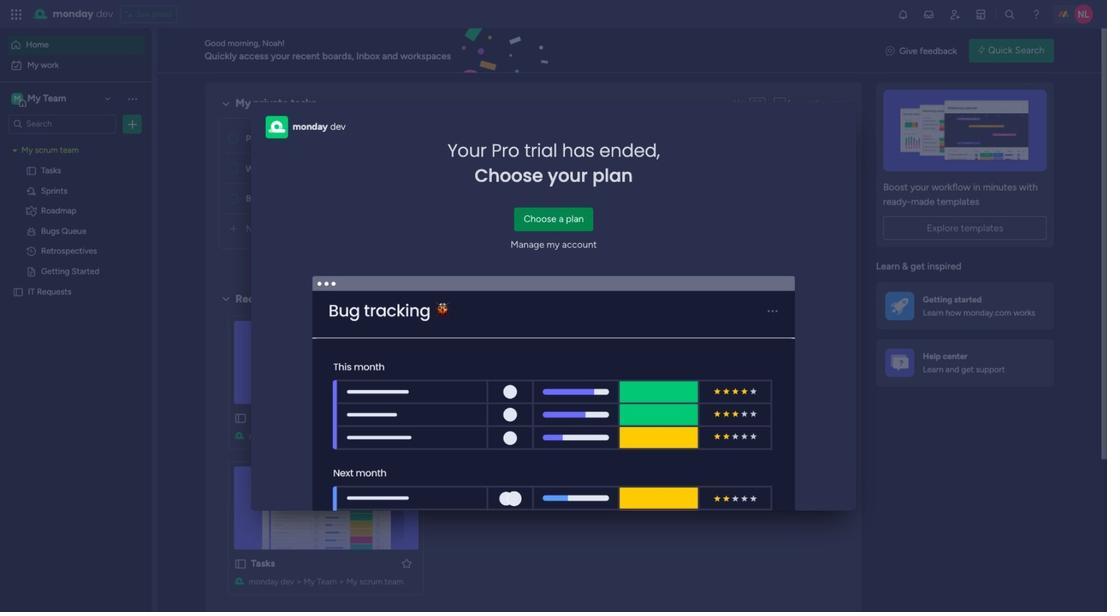 Task type: locate. For each thing, give the bounding box(es) containing it.
add to favorites image
[[401, 412, 412, 424]]

help center element
[[876, 339, 1054, 387]]

2 vertical spatial option
[[0, 140, 151, 143]]

heading
[[330, 120, 346, 134], [448, 139, 660, 188]]

1 horizontal spatial heading
[[448, 139, 660, 188]]

public board image
[[26, 166, 37, 177], [13, 287, 24, 298], [234, 412, 247, 425], [441, 412, 454, 425], [648, 412, 661, 425], [234, 557, 247, 571]]

add to favorites image
[[401, 558, 412, 570]]

getting started element
[[876, 282, 1054, 330]]

1 vertical spatial option
[[7, 56, 144, 75]]

v2 user feedback image
[[886, 44, 895, 57]]

1 vertical spatial heading
[[448, 139, 660, 188]]

0 horizontal spatial heading
[[330, 120, 346, 134]]

update feed image
[[923, 8, 935, 20]]

list box
[[0, 139, 151, 463]]

caret down image
[[13, 147, 17, 155]]

help image
[[1030, 8, 1042, 20]]

0 vertical spatial option
[[7, 36, 144, 55]]

Search in workspace field
[[25, 117, 99, 131]]

search everything image
[[1004, 8, 1016, 20]]

option
[[7, 36, 144, 55], [7, 56, 144, 75], [0, 140, 151, 143]]

noah lott image
[[1074, 5, 1093, 24]]

select product image
[[11, 8, 23, 20]]

see plans image
[[126, 8, 136, 21]]



Task type: describe. For each thing, give the bounding box(es) containing it.
v2 bolt switch image
[[978, 44, 985, 57]]

close recently visited image
[[219, 292, 233, 306]]

workspace selection element
[[11, 91, 68, 107]]

0 vertical spatial heading
[[330, 120, 346, 134]]

public board image
[[26, 266, 37, 278]]

close my private tasks image
[[219, 97, 233, 111]]

invite members image
[[949, 8, 961, 20]]

monday marketplace image
[[975, 8, 987, 20]]

templates image image
[[887, 90, 1044, 171]]

notifications image
[[897, 8, 909, 20]]

quick search results list box
[[219, 306, 848, 609]]

remove from favorites image
[[608, 412, 620, 424]]

workspace image
[[11, 92, 23, 105]]



Task type: vqa. For each thing, say whether or not it's contained in the screenshot.
rightmost heading
yes



